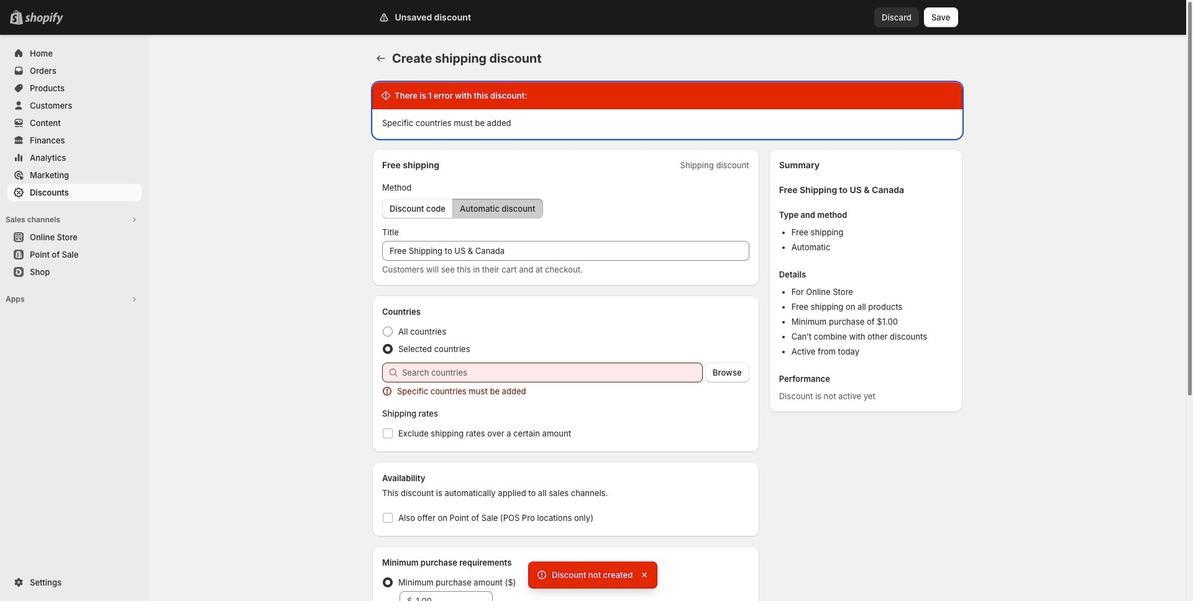 Task type: vqa. For each thing, say whether or not it's contained in the screenshot.
'PRI' button
no



Task type: describe. For each thing, give the bounding box(es) containing it.
Search countries text field
[[402, 363, 703, 383]]



Task type: locate. For each thing, give the bounding box(es) containing it.
0.00 text field
[[416, 592, 493, 602]]

shopify image
[[25, 12, 63, 25]]

None text field
[[382, 241, 750, 261]]



